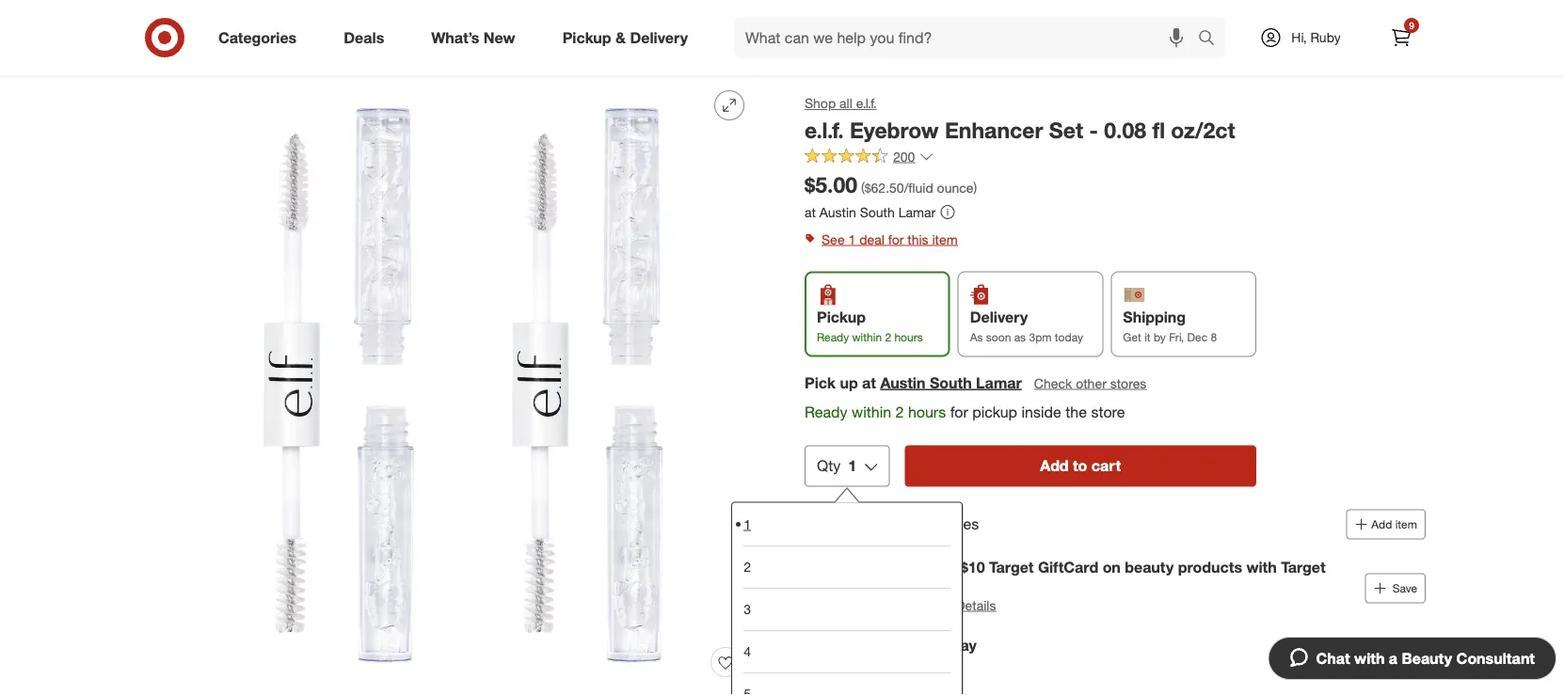 Task type: describe. For each thing, give the bounding box(es) containing it.
check
[[1034, 375, 1073, 392]]

1 link
[[744, 503, 951, 545]]

shipping
[[1123, 308, 1186, 327]]

advertisement region
[[123, 0, 1441, 19]]

every
[[908, 636, 947, 655]]

$62.50
[[865, 180, 904, 197]]

item inside add item "button"
[[1396, 518, 1418, 532]]

makeup
[[240, 39, 287, 55]]

check other stores
[[1034, 375, 1147, 392]]

beauty
[[1125, 559, 1174, 577]]

save button
[[1366, 574, 1426, 604]]

ruby
[[1311, 29, 1341, 46]]

hi,
[[1292, 29, 1307, 46]]

target link
[[138, 39, 174, 55]]

check other stores button
[[1033, 373, 1148, 394]]

set
[[1050, 117, 1084, 143]]

search button
[[1190, 17, 1235, 62]]

2 / from the left
[[232, 39, 236, 55]]

1 for qty
[[849, 457, 857, 475]]

What can we help you find? suggestions appear below search field
[[734, 17, 1203, 58]]

what's
[[431, 28, 480, 47]]

categories link
[[202, 17, 320, 58]]

hours inside the pickup ready within 2 hours
[[895, 330, 923, 344]]

within inside the pickup ready within 2 hours
[[852, 330, 882, 344]]

as
[[970, 330, 983, 344]]

a inside the chat with a beauty consultant button
[[1389, 650, 1398, 668]]

with inside button
[[1355, 650, 1385, 668]]

beauty inside button
[[1402, 650, 1453, 668]]

makeup link
[[240, 39, 287, 55]]

search
[[1190, 30, 1235, 49]]

today
[[1055, 330, 1084, 344]]

add item button
[[1347, 510, 1426, 540]]

see 1 deal for this item link
[[805, 226, 1426, 253]]

eligible
[[843, 515, 891, 534]]

day
[[951, 636, 977, 655]]

1 vertical spatial ready
[[805, 403, 848, 421]]

giftcard
[[1038, 559, 1099, 577]]

store
[[1091, 403, 1126, 421]]

/fluid
[[904, 180, 934, 197]]

200 link
[[805, 148, 934, 169]]

qty
[[817, 457, 841, 475]]

get
[[1123, 330, 1142, 344]]

2 within from the top
[[852, 403, 892, 421]]

0 horizontal spatial eyebrow
[[339, 39, 390, 55]]

5%
[[881, 636, 904, 655]]

what's new
[[431, 28, 516, 47]]

(
[[861, 180, 865, 197]]

beauty link
[[186, 39, 228, 55]]

the
[[1066, 403, 1087, 421]]

4 link
[[744, 630, 951, 673]]

1 horizontal spatial austin
[[881, 374, 926, 392]]

2 vertical spatial for
[[895, 515, 913, 534]]

eyes link
[[299, 39, 327, 55]]

stores
[[1111, 375, 1147, 392]]

2 link
[[744, 545, 951, 588]]

cart
[[1092, 457, 1121, 475]]

add to cart button
[[905, 446, 1257, 487]]

it
[[1145, 330, 1151, 344]]

1 horizontal spatial e.l.f.
[[856, 95, 877, 112]]

on
[[1103, 559, 1121, 577]]

2 horizontal spatial target
[[1281, 559, 1326, 577]]

delivery inside delivery as soon as 3pm today
[[970, 308, 1028, 327]]

add item
[[1372, 518, 1418, 532]]

ready inside the pickup ready within 2 hours
[[817, 330, 849, 344]]

chat with a beauty consultant button
[[1269, 637, 1557, 681]]

deals
[[344, 28, 384, 47]]

details
[[956, 597, 996, 614]]

0 horizontal spatial delivery
[[630, 28, 688, 47]]

pickup
[[973, 403, 1018, 421]]

)
[[974, 180, 977, 197]]

pick
[[805, 374, 836, 392]]

pickup & delivery
[[563, 28, 688, 47]]

new
[[484, 28, 516, 47]]

other
[[1076, 375, 1107, 392]]

shop all e.l.f. e.l.f. eyebrow enhancer set - 0.08 fl oz/2ct
[[805, 95, 1236, 143]]

circle
[[843, 577, 884, 596]]

0 horizontal spatial south
[[860, 204, 895, 220]]

&
[[616, 28, 626, 47]]

add for add item
[[1372, 518, 1393, 532]]

details button
[[956, 596, 996, 615]]

1 vertical spatial 2
[[896, 403, 904, 421]]

-
[[1090, 117, 1098, 143]]

with inside spend $30 get a $10 target giftcard on beauty products with target circle details
[[1247, 559, 1277, 577]]

add to cart
[[1040, 457, 1121, 475]]

chat
[[1317, 650, 1351, 668]]

pickup for ready
[[817, 308, 866, 327]]

to
[[1073, 457, 1088, 475]]

eligible for registries
[[843, 515, 979, 534]]

all
[[840, 95, 853, 112]]

save for save
[[1393, 582, 1418, 596]]

at austin south lamar
[[805, 204, 936, 220]]



Task type: vqa. For each thing, say whether or not it's contained in the screenshot.
Pickup & Delivery
yes



Task type: locate. For each thing, give the bounding box(es) containing it.
1 horizontal spatial delivery
[[970, 308, 1028, 327]]

redcard
[[872, 658, 925, 674]]

with right products
[[1247, 559, 1277, 577]]

south up ready within 2 hours for pickup inside the store
[[930, 374, 972, 392]]

1 vertical spatial 1
[[849, 457, 857, 475]]

0 horizontal spatial a
[[948, 559, 957, 577]]

0 horizontal spatial add
[[1040, 457, 1069, 475]]

1 horizontal spatial lamar
[[976, 374, 1022, 392]]

0 vertical spatial add
[[1040, 457, 1069, 475]]

products
[[1178, 559, 1243, 577]]

save 5% every day with redcard
[[843, 636, 977, 674]]

chat with a beauty consultant
[[1317, 650, 1535, 668]]

eyebrow up 200
[[850, 117, 939, 143]]

add up save button
[[1372, 518, 1393, 532]]

1 vertical spatial eyebrow
[[850, 117, 939, 143]]

item up save button
[[1396, 518, 1418, 532]]

consultant
[[1457, 650, 1535, 668]]

1 vertical spatial add
[[1372, 518, 1393, 532]]

0 horizontal spatial beauty
[[186, 39, 228, 55]]

4
[[744, 643, 751, 660]]

categories
[[218, 28, 297, 47]]

1 vertical spatial with
[[1355, 650, 1385, 668]]

0.08
[[1104, 117, 1147, 143]]

1 horizontal spatial target
[[990, 559, 1034, 577]]

hi, ruby
[[1292, 29, 1341, 46]]

0 vertical spatial save
[[1393, 582, 1418, 596]]

0 vertical spatial at
[[805, 204, 816, 220]]

as
[[1015, 330, 1026, 344]]

hours up pick up at austin south lamar
[[895, 330, 923, 344]]

austin
[[820, 204, 857, 220], [881, 374, 926, 392]]

eyebrow enhancers
[[339, 39, 456, 55]]

for down austin south lamar button
[[950, 403, 968, 421]]

2 vertical spatial 1
[[744, 516, 751, 532]]

1 right qty
[[849, 457, 857, 475]]

eyebrow enhancers link
[[339, 39, 456, 55]]

3
[[744, 601, 751, 617]]

1 right see
[[849, 231, 856, 248]]

add for add to cart
[[1040, 457, 1069, 475]]

8
[[1211, 330, 1217, 344]]

eyes
[[299, 39, 327, 55]]

1 inside see 1 deal for this item link
[[849, 231, 856, 248]]

eyebrow inside shop all e.l.f. e.l.f. eyebrow enhancer set - 0.08 fl oz/2ct
[[850, 117, 939, 143]]

add inside button
[[1040, 457, 1069, 475]]

1 vertical spatial lamar
[[976, 374, 1022, 392]]

item inside see 1 deal for this item link
[[932, 231, 958, 248]]

spend $30 get a $10 target giftcard on beauty products with target circle details
[[843, 559, 1326, 614]]

austin south lamar button
[[881, 372, 1022, 394]]

qty 1
[[817, 457, 857, 475]]

1 horizontal spatial save
[[1393, 582, 1418, 596]]

delivery up the soon
[[970, 308, 1028, 327]]

save inside save button
[[1393, 582, 1418, 596]]

0 vertical spatial hours
[[895, 330, 923, 344]]

1 within from the top
[[852, 330, 882, 344]]

with right chat
[[1355, 650, 1385, 668]]

1
[[849, 231, 856, 248], [849, 457, 857, 475], [744, 516, 751, 532]]

shop
[[805, 95, 836, 112]]

1 / from the left
[[178, 39, 183, 55]]

save for save 5% every day with redcard
[[843, 636, 877, 655]]

soon
[[986, 330, 1011, 344]]

delivery right &
[[630, 28, 688, 47]]

fl
[[1153, 117, 1165, 143]]

for right eligible
[[895, 515, 913, 534]]

/ left eyes "link"
[[291, 39, 295, 55]]

1 horizontal spatial pickup
[[817, 308, 866, 327]]

1 up the 3
[[744, 516, 751, 532]]

2
[[885, 330, 892, 344], [896, 403, 904, 421], [744, 559, 751, 575]]

ready
[[817, 330, 849, 344], [805, 403, 848, 421]]

south down $62.50
[[860, 204, 895, 220]]

save up with
[[843, 636, 877, 655]]

fri,
[[1169, 330, 1184, 344]]

1 vertical spatial beauty
[[1402, 650, 1453, 668]]

1 vertical spatial pickup
[[817, 308, 866, 327]]

0 horizontal spatial target
[[138, 39, 174, 55]]

1 vertical spatial hours
[[908, 403, 946, 421]]

e.l.f. down shop
[[805, 117, 844, 143]]

1 horizontal spatial south
[[930, 374, 972, 392]]

0 horizontal spatial 2
[[744, 559, 751, 575]]

hours down pick up at austin south lamar
[[908, 403, 946, 421]]

1 vertical spatial south
[[930, 374, 972, 392]]

1 horizontal spatial at
[[862, 374, 876, 392]]

e.l.f. eyebrow enhancer set - 0.08 fl oz/2ct, 1 of 8 image
[[138, 75, 760, 696]]

/ right target link
[[178, 39, 183, 55]]

pick up at austin south lamar
[[805, 374, 1022, 392]]

for
[[888, 231, 904, 248], [950, 403, 968, 421], [895, 515, 913, 534]]

/ right beauty link
[[232, 39, 236, 55]]

2 horizontal spatial /
[[291, 39, 295, 55]]

1 horizontal spatial a
[[1389, 650, 1398, 668]]

0 vertical spatial 1
[[849, 231, 856, 248]]

inside
[[1022, 403, 1062, 421]]

1 horizontal spatial beauty
[[1402, 650, 1453, 668]]

1 horizontal spatial with
[[1355, 650, 1385, 668]]

0 horizontal spatial at
[[805, 204, 816, 220]]

0 vertical spatial with
[[1247, 559, 1277, 577]]

save down the add item
[[1393, 582, 1418, 596]]

0 horizontal spatial item
[[932, 231, 958, 248]]

get
[[921, 559, 944, 577]]

$5.00 ( $62.50 /fluid ounce )
[[805, 172, 977, 198]]

1 horizontal spatial add
[[1372, 518, 1393, 532]]

2 up the 3
[[744, 559, 751, 575]]

by
[[1154, 330, 1166, 344]]

0 vertical spatial e.l.f.
[[856, 95, 877, 112]]

see
[[822, 231, 845, 248]]

2 horizontal spatial 2
[[896, 403, 904, 421]]

at down $5.00
[[805, 204, 816, 220]]

deal
[[860, 231, 885, 248]]

registries
[[917, 515, 979, 534]]

0 vertical spatial within
[[852, 330, 882, 344]]

eyebrow
[[339, 39, 390, 55], [850, 117, 939, 143]]

1 vertical spatial a
[[1389, 650, 1398, 668]]

$5.00
[[805, 172, 858, 198]]

1 vertical spatial austin
[[881, 374, 926, 392]]

0 vertical spatial for
[[888, 231, 904, 248]]

for left this
[[888, 231, 904, 248]]

beauty
[[186, 39, 228, 55], [1402, 650, 1453, 668]]

1 horizontal spatial 2
[[885, 330, 892, 344]]

1 2 3 4
[[744, 516, 751, 660]]

0 horizontal spatial save
[[843, 636, 877, 655]]

3 link
[[744, 588, 951, 630]]

1 vertical spatial delivery
[[970, 308, 1028, 327]]

austin up see
[[820, 204, 857, 220]]

austin right up
[[881, 374, 926, 392]]

spend
[[843, 559, 889, 577]]

item right this
[[932, 231, 958, 248]]

0 horizontal spatial with
[[1247, 559, 1277, 577]]

0 vertical spatial ready
[[817, 330, 849, 344]]

1 vertical spatial item
[[1396, 518, 1418, 532]]

e.l.f. right all
[[856, 95, 877, 112]]

1 vertical spatial at
[[862, 374, 876, 392]]

0 vertical spatial eyebrow
[[339, 39, 390, 55]]

1 vertical spatial for
[[950, 403, 968, 421]]

3pm
[[1029, 330, 1052, 344]]

within down up
[[852, 403, 892, 421]]

within up up
[[852, 330, 882, 344]]

1 vertical spatial save
[[843, 636, 877, 655]]

save
[[1393, 582, 1418, 596], [843, 636, 877, 655]]

shipping get it by fri, dec 8
[[1123, 308, 1217, 344]]

this
[[908, 231, 929, 248]]

a right chat
[[1389, 650, 1398, 668]]

200
[[893, 148, 915, 165]]

a right get
[[948, 559, 957, 577]]

ready down pick
[[805, 403, 848, 421]]

target right products
[[1281, 559, 1326, 577]]

enhancers
[[394, 39, 456, 55]]

0 vertical spatial beauty
[[186, 39, 228, 55]]

0 horizontal spatial austin
[[820, 204, 857, 220]]

2 inside the pickup ready within 2 hours
[[885, 330, 892, 344]]

at right up
[[862, 374, 876, 392]]

2 down pick up at austin south lamar
[[896, 403, 904, 421]]

see 1 deal for this item
[[822, 231, 958, 248]]

2 up pick up at austin south lamar
[[885, 330, 892, 344]]

9 link
[[1381, 17, 1422, 58]]

0 vertical spatial austin
[[820, 204, 857, 220]]

with
[[1247, 559, 1277, 577], [1355, 650, 1385, 668]]

ounce
[[937, 180, 974, 197]]

0 vertical spatial item
[[932, 231, 958, 248]]

add
[[1040, 457, 1069, 475], [1372, 518, 1393, 532]]

lamar down /fluid
[[899, 204, 936, 220]]

up
[[840, 374, 858, 392]]

pickup
[[563, 28, 611, 47], [817, 308, 866, 327]]

0 horizontal spatial e.l.f.
[[805, 117, 844, 143]]

item
[[932, 231, 958, 248], [1396, 518, 1418, 532]]

0 vertical spatial pickup
[[563, 28, 611, 47]]

target
[[138, 39, 174, 55], [990, 559, 1034, 577], [1281, 559, 1326, 577]]

add inside "button"
[[1372, 518, 1393, 532]]

pickup & delivery link
[[547, 17, 712, 58]]

0 vertical spatial delivery
[[630, 28, 688, 47]]

0 vertical spatial 2
[[885, 330, 892, 344]]

a
[[948, 559, 957, 577], [1389, 650, 1398, 668]]

0 vertical spatial south
[[860, 204, 895, 220]]

ready within 2 hours for pickup inside the store
[[805, 403, 1126, 421]]

target left beauty link
[[138, 39, 174, 55]]

delivery as soon as 3pm today
[[970, 308, 1084, 344]]

beauty right target link
[[186, 39, 228, 55]]

0 vertical spatial a
[[948, 559, 957, 577]]

1 for see
[[849, 231, 856, 248]]

pickup up up
[[817, 308, 866, 327]]

pickup left &
[[563, 28, 611, 47]]

$30
[[893, 559, 917, 577]]

what's new link
[[415, 17, 539, 58]]

0 horizontal spatial lamar
[[899, 204, 936, 220]]

0 vertical spatial lamar
[[899, 204, 936, 220]]

9
[[1409, 19, 1415, 31]]

save inside save 5% every day with redcard
[[843, 636, 877, 655]]

target right $10
[[990, 559, 1034, 577]]

2 vertical spatial 2
[[744, 559, 751, 575]]

add left to
[[1040, 457, 1069, 475]]

1 vertical spatial within
[[852, 403, 892, 421]]

enhancer
[[945, 117, 1044, 143]]

dec
[[1188, 330, 1208, 344]]

1 horizontal spatial eyebrow
[[850, 117, 939, 143]]

1 horizontal spatial /
[[232, 39, 236, 55]]

with
[[843, 658, 869, 674]]

target / beauty / makeup / eyes
[[138, 39, 327, 55]]

0 horizontal spatial /
[[178, 39, 183, 55]]

$10
[[961, 559, 985, 577]]

lamar up pickup
[[976, 374, 1022, 392]]

1 horizontal spatial item
[[1396, 518, 1418, 532]]

ready up pick
[[817, 330, 849, 344]]

beauty left consultant on the bottom
[[1402, 650, 1453, 668]]

0 horizontal spatial pickup
[[563, 28, 611, 47]]

a inside spend $30 get a $10 target giftcard on beauty products with target circle details
[[948, 559, 957, 577]]

1 vertical spatial e.l.f.
[[805, 117, 844, 143]]

3 / from the left
[[291, 39, 295, 55]]

pickup inside the pickup ready within 2 hours
[[817, 308, 866, 327]]

pickup for &
[[563, 28, 611, 47]]

eyebrow right eyes "link"
[[339, 39, 390, 55]]



